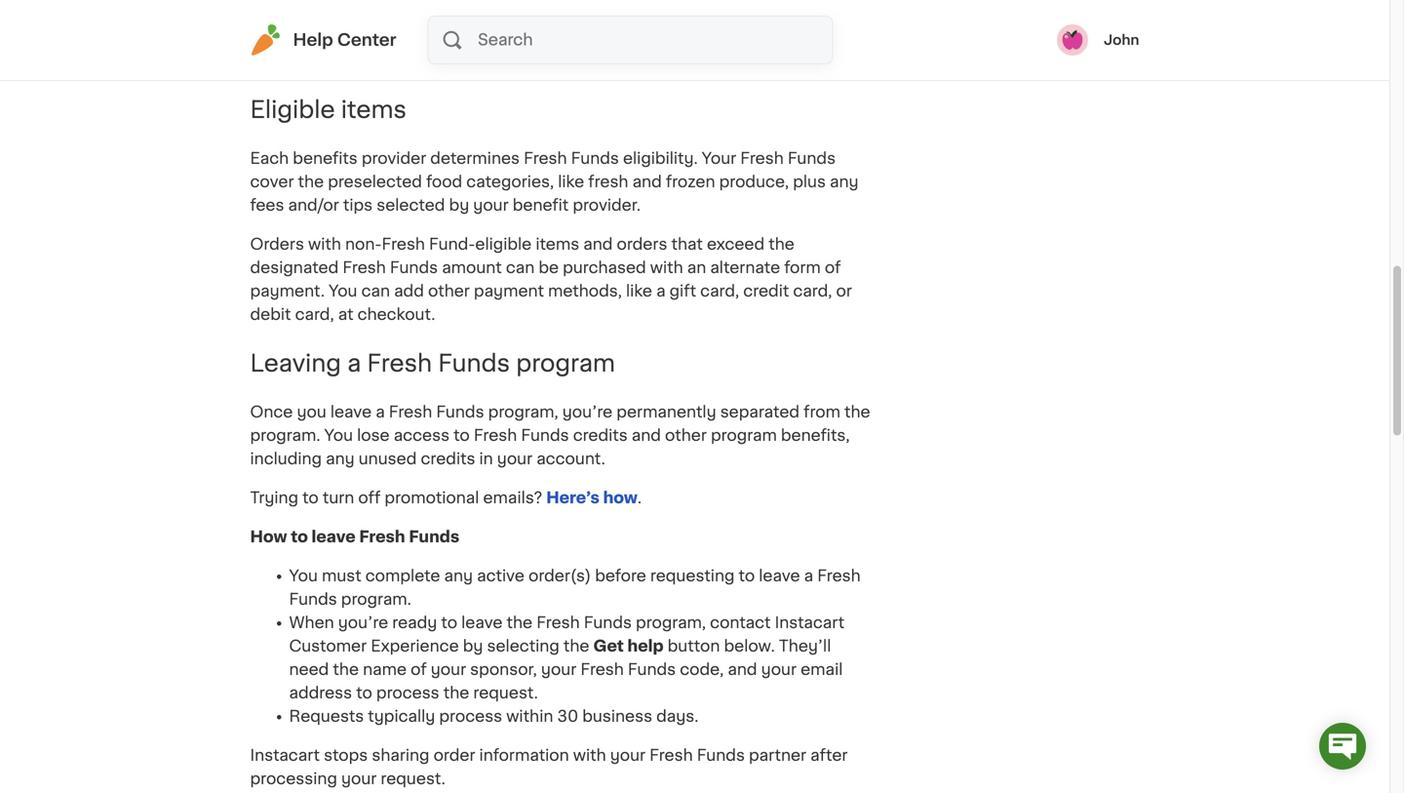 Task type: vqa. For each thing, say whether or not it's contained in the screenshot.
the topmost the items
yes



Task type: describe. For each thing, give the bounding box(es) containing it.
leave down turn
[[312, 529, 356, 545]]

access
[[394, 428, 450, 443]]

turn
[[323, 490, 355, 506]]

and inside 'orders with non-fresh fund-eligible items and orders that exceed the designated fresh funds amount can be purchased with an alternate form of payment. you can add other payment methods, like a gift card, credit card, or debit card, at checkout.'
[[584, 237, 613, 252]]

business
[[583, 709, 653, 724]]

by inside when you're ready to leave the fresh funds program, contact instacart customer experience by selecting the
[[463, 639, 483, 654]]

be
[[539, 260, 559, 276]]

provider
[[362, 151, 427, 167]]

eligible
[[250, 98, 335, 122]]

fresh
[[589, 174, 629, 190]]

your down when you're ready to leave the fresh funds program, contact instacart customer experience by selecting the
[[541, 662, 577, 678]]

fresh inside when you're ready to leave the fresh funds program, contact instacart customer experience by selecting the
[[537, 615, 580, 631]]

form
[[785, 260, 821, 276]]

terms
[[769, 30, 814, 46]]

you're inside when you're ready to leave the fresh funds program, contact instacart customer experience by selecting the
[[338, 615, 389, 631]]

debit
[[250, 307, 291, 323]]

days.
[[657, 709, 699, 724]]

expire.
[[350, 30, 402, 46]]

after
[[811, 748, 848, 763]]

0 vertical spatial program
[[516, 352, 616, 375]]

to inside once you leave a fresh funds program, you're permanently separated from the program. you lose access to fresh funds credits and other program benefits, including any unused credits in your account.
[[454, 428, 470, 443]]

program. inside once you leave a fresh funds program, you're permanently separated from the program. you lose access to fresh funds credits and other program benefits, including any unused credits in your account.
[[250, 428, 321, 443]]

selecting
[[487, 639, 560, 654]]

lose
[[357, 428, 390, 443]]

leaving a fresh funds program
[[250, 352, 616, 375]]

to right how
[[291, 529, 308, 545]]

the up requests typically process within 30 business days.
[[444, 685, 470, 701]]

funds up information.
[[298, 30, 346, 46]]

fresh down checkout.
[[367, 352, 432, 375]]

each
[[250, 151, 289, 167]]

30
[[558, 709, 579, 724]]

information
[[480, 748, 569, 763]]

sharing
[[372, 748, 430, 763]]

like inside 'orders with non-fresh fund-eligible items and orders that exceed the designated fresh funds amount can be purchased with an alternate form of payment. you can add other payment methods, like a gift card, credit card, or debit card, at checkout.'
[[626, 284, 653, 299]]

order(s)
[[529, 568, 591, 584]]

funds up account.
[[521, 428, 569, 443]]

of inside the button below. they'll need the name of your sponsor, your fresh funds code, and your email address to process the request.
[[411, 662, 427, 678]]

fresh funds expire. please review your organization's fresh funds terms for more information.
[[250, 30, 840, 69]]

your down the they'll
[[762, 662, 797, 678]]

eligible items
[[250, 98, 407, 122]]

program. inside 'you must complete any active order(s) before requesting to leave a fresh funds program.'
[[341, 592, 412, 607]]

funds inside 'orders with non-fresh fund-eligible items and orders that exceed the designated fresh funds amount can be purchased with an alternate form of payment. you can add other payment methods, like a gift card, credit card, or debit card, at checkout.'
[[390, 260, 438, 276]]

button
[[668, 639, 720, 654]]

fresh down selected
[[382, 237, 425, 252]]

plus
[[793, 174, 826, 190]]

leave inside when you're ready to leave the fresh funds program, contact instacart customer experience by selecting the
[[462, 615, 503, 631]]

your down business
[[610, 748, 646, 763]]

permanently
[[617, 404, 717, 420]]

funds up fresh
[[571, 151, 619, 167]]

1 horizontal spatial credits
[[573, 428, 628, 443]]

the up selecting
[[507, 615, 533, 631]]

fresh down non-
[[343, 260, 386, 276]]

of inside 'orders with non-fresh fund-eligible items and orders that exceed the designated fresh funds amount can be purchased with an alternate form of payment. you can add other payment methods, like a gift card, credit card, or debit card, at checkout.'
[[825, 260, 841, 276]]

the down customer
[[333, 662, 359, 678]]

your inside once you leave a fresh funds program, you're permanently separated from the program. you lose access to fresh funds credits and other program benefits, including any unused credits in your account.
[[497, 451, 533, 467]]

user avatar image
[[1058, 24, 1089, 56]]

fresh right the organization's at the left top of the page
[[669, 30, 713, 46]]

review
[[462, 30, 513, 46]]

fresh up in
[[474, 428, 517, 443]]

2 horizontal spatial with
[[651, 260, 684, 276]]

when you're ready to leave the fresh funds program, contact instacart customer experience by selecting the
[[289, 615, 845, 654]]

within
[[507, 709, 554, 724]]

they'll
[[779, 639, 832, 654]]

fresh inside the button below. they'll need the name of your sponsor, your fresh funds code, and your email address to process the request.
[[581, 662, 624, 678]]

you're inside once you leave a fresh funds program, you're permanently separated from the program. you lose access to fresh funds credits and other program benefits, including any unused credits in your account.
[[563, 404, 613, 420]]

orders
[[617, 237, 668, 252]]

and inside once you leave a fresh funds program, you're permanently separated from the program. you lose access to fresh funds credits and other program benefits, including any unused credits in your account.
[[632, 428, 661, 443]]

cover
[[250, 174, 294, 190]]

selected
[[377, 198, 445, 213]]

1 horizontal spatial can
[[506, 260, 535, 276]]

separated
[[721, 404, 800, 420]]

requests
[[289, 709, 364, 724]]

fresh inside "instacart stops sharing order information with your fresh funds partner after processing your request."
[[650, 748, 693, 763]]

trying
[[250, 490, 299, 506]]

a inside once you leave a fresh funds program, you're permanently separated from the program. you lose access to fresh funds credits and other program benefits, including any unused credits in your account.
[[376, 404, 385, 420]]

unused
[[359, 451, 417, 467]]

fresh up 'access' in the left bottom of the page
[[389, 404, 432, 420]]

methods,
[[548, 284, 622, 299]]

below.
[[724, 639, 775, 654]]

partner
[[749, 748, 807, 763]]

with inside "instacart stops sharing order information with your fresh funds partner after processing your request."
[[573, 748, 607, 763]]

once
[[250, 404, 293, 420]]

you inside once you leave a fresh funds program, you're permanently separated from the program. you lose access to fresh funds credits and other program benefits, including any unused credits in your account.
[[325, 428, 353, 443]]

tips
[[343, 198, 373, 213]]

other inside 'orders with non-fresh fund-eligible items and orders that exceed the designated fresh funds amount can be purchased with an alternate form of payment. you can add other payment methods, like a gift card, credit card, or debit card, at checkout.'
[[428, 284, 470, 299]]

must
[[322, 568, 362, 584]]

instacart stops sharing order information with your fresh funds partner after processing your request.
[[250, 748, 848, 787]]

designated
[[250, 260, 339, 276]]

account.
[[537, 451, 606, 467]]

fund-
[[429, 237, 476, 252]]

center
[[337, 32, 397, 48]]

help
[[293, 32, 333, 48]]

1 horizontal spatial card,
[[701, 284, 740, 299]]

any inside 'you must complete any active order(s) before requesting to leave a fresh funds program.'
[[444, 568, 473, 584]]

you inside 'orders with non-fresh fund-eligible items and orders that exceed the designated fresh funds amount can be purchased with an alternate form of payment. you can add other payment methods, like a gift card, credit card, or debit card, at checkout.'
[[329, 284, 358, 299]]

determines
[[431, 151, 520, 167]]

request. inside "instacart stops sharing order information with your fresh funds partner after processing your request."
[[381, 771, 446, 787]]

non-
[[345, 237, 382, 252]]

a inside 'you must complete any active order(s) before requesting to leave a fresh funds program.'
[[805, 568, 814, 584]]

preselected
[[328, 174, 422, 190]]

emails?
[[483, 490, 543, 506]]

before
[[595, 568, 647, 584]]

john
[[1104, 33, 1140, 47]]

including
[[250, 451, 322, 467]]

funds left "terms"
[[717, 30, 765, 46]]

to inside 'you must complete any active order(s) before requesting to leave a fresh funds program.'
[[739, 568, 755, 584]]

fresh inside 'you must complete any active order(s) before requesting to leave a fresh funds program.'
[[818, 568, 861, 584]]

for
[[818, 30, 840, 46]]

help
[[628, 639, 664, 654]]

your
[[702, 151, 737, 167]]

requests typically process within 30 business days.
[[289, 709, 699, 724]]

off
[[358, 490, 381, 506]]

program inside once you leave a fresh funds program, you're permanently separated from the program. you lose access to fresh funds credits and other program benefits, including any unused credits in your account.
[[711, 428, 777, 443]]

please
[[406, 30, 458, 46]]

from
[[804, 404, 841, 420]]



Task type: locate. For each thing, give the bounding box(es) containing it.
you left lose
[[325, 428, 353, 443]]

funds up plus
[[788, 151, 836, 167]]

1 horizontal spatial of
[[825, 260, 841, 276]]

program, inside once you leave a fresh funds program, you're permanently separated from the program. you lose access to fresh funds credits and other program benefits, including any unused credits in your account.
[[488, 404, 559, 420]]

to inside the button below. they'll need the name of your sponsor, your fresh funds code, and your email address to process the request.
[[356, 685, 373, 701]]

1 vertical spatial request.
[[381, 771, 446, 787]]

or
[[837, 284, 853, 299]]

0 horizontal spatial you're
[[338, 615, 389, 631]]

other
[[428, 284, 470, 299], [665, 428, 707, 443]]

0 horizontal spatial like
[[558, 174, 585, 190]]

your right review
[[517, 30, 552, 46]]

fresh down "days."
[[650, 748, 693, 763]]

to
[[454, 428, 470, 443], [303, 490, 319, 506], [291, 529, 308, 545], [739, 568, 755, 584], [441, 615, 458, 631], [356, 685, 373, 701]]

2 horizontal spatial card,
[[794, 284, 833, 299]]

address
[[289, 685, 352, 701]]

email
[[801, 662, 843, 678]]

funds down the promotional
[[409, 529, 460, 545]]

1 vertical spatial you're
[[338, 615, 389, 631]]

request. down sponsor, at the left bottom of page
[[474, 685, 538, 701]]

0 horizontal spatial card,
[[295, 307, 334, 323]]

any inside "each benefits provider determines fresh funds eligibility. your fresh funds cover the preselected food categories, like fresh and frozen produce, plus any fees and/or tips selected by your benefit provider."
[[830, 174, 859, 190]]

1 horizontal spatial you're
[[563, 404, 613, 420]]

complete
[[366, 568, 440, 584]]

the up form
[[769, 237, 795, 252]]

0 horizontal spatial with
[[308, 237, 341, 252]]

like down the 'purchased'
[[626, 284, 653, 299]]

benefits
[[293, 151, 358, 167]]

you up at
[[329, 284, 358, 299]]

other down permanently
[[665, 428, 707, 443]]

card, left at
[[295, 307, 334, 323]]

0 vertical spatial you're
[[563, 404, 613, 420]]

2 vertical spatial you
[[289, 568, 318, 584]]

at
[[338, 307, 354, 323]]

0 vertical spatial you
[[329, 284, 358, 299]]

any inside once you leave a fresh funds program, you're permanently separated from the program. you lose access to fresh funds credits and other program benefits, including any unused credits in your account.
[[326, 451, 355, 467]]

amount
[[442, 260, 502, 276]]

1 horizontal spatial with
[[573, 748, 607, 763]]

1 vertical spatial other
[[665, 428, 707, 443]]

gift
[[670, 284, 697, 299]]

funds up when
[[289, 592, 337, 607]]

program down separated
[[711, 428, 777, 443]]

a left gift
[[657, 284, 666, 299]]

you're up account.
[[563, 404, 613, 420]]

items up be
[[536, 237, 580, 252]]

0 horizontal spatial program
[[516, 352, 616, 375]]

and up the 'purchased'
[[584, 237, 613, 252]]

promotional
[[385, 490, 479, 506]]

with up gift
[[651, 260, 684, 276]]

funds inside when you're ready to leave the fresh funds program, contact instacart customer experience by selecting the
[[584, 615, 632, 631]]

leave up selecting
[[462, 615, 503, 631]]

fresh up the categories,
[[524, 151, 567, 167]]

eligibility.
[[623, 151, 698, 167]]

by inside "each benefits provider determines fresh funds eligibility. your fresh funds cover the preselected food categories, like fresh and frozen produce, plus any fees and/or tips selected by your benefit provider."
[[449, 198, 470, 213]]

other inside once you leave a fresh funds program, you're permanently separated from the program. you lose access to fresh funds credits and other program benefits, including any unused credits in your account.
[[665, 428, 707, 443]]

here's how link
[[547, 490, 638, 506]]

any left active
[[444, 568, 473, 584]]

leaving
[[250, 352, 341, 375]]

1 vertical spatial any
[[326, 451, 355, 467]]

1 vertical spatial can
[[362, 284, 390, 299]]

other down amount
[[428, 284, 470, 299]]

instacart up the they'll
[[775, 615, 845, 631]]

fees
[[250, 198, 284, 213]]

0 vertical spatial program.
[[250, 428, 321, 443]]

to inside when you're ready to leave the fresh funds program, contact instacart customer experience by selecting the
[[441, 615, 458, 631]]

0 vertical spatial request.
[[474, 685, 538, 701]]

0 horizontal spatial request.
[[381, 771, 446, 787]]

to up the contact
[[739, 568, 755, 584]]

of up "or"
[[825, 260, 841, 276]]

1 vertical spatial program
[[711, 428, 777, 443]]

funds inside "instacart stops sharing order information with your fresh funds partner after processing your request."
[[697, 748, 745, 763]]

0 vertical spatial instacart
[[775, 615, 845, 631]]

0 vertical spatial process
[[377, 685, 440, 701]]

a inside 'orders with non-fresh fund-eligible items and orders that exceed the designated fresh funds amount can be purchased with an alternate form of payment. you can add other payment methods, like a gift card, credit card, or debit card, at checkout.'
[[657, 284, 666, 299]]

0 horizontal spatial credits
[[421, 451, 476, 467]]

how
[[604, 490, 638, 506]]

funds down payment
[[438, 352, 510, 375]]

here's
[[547, 490, 600, 506]]

1 horizontal spatial items
[[536, 237, 580, 252]]

1 vertical spatial you
[[325, 428, 353, 443]]

leave up the contact
[[759, 568, 801, 584]]

credits up account.
[[573, 428, 628, 443]]

trying to turn off promotional emails? here's how .
[[250, 490, 642, 506]]

john link
[[1058, 24, 1140, 56]]

alternate
[[711, 260, 781, 276]]

a up lose
[[376, 404, 385, 420]]

0 vertical spatial by
[[449, 198, 470, 213]]

you
[[297, 404, 327, 420]]

active
[[477, 568, 525, 584]]

code,
[[680, 662, 724, 678]]

card, down form
[[794, 284, 833, 299]]

0 vertical spatial any
[[830, 174, 859, 190]]

how to leave fresh funds
[[250, 529, 463, 545]]

fresh down the off
[[359, 529, 405, 545]]

with down 30
[[573, 748, 607, 763]]

you must complete any active order(s) before requesting to leave a fresh funds program.
[[289, 568, 861, 607]]

add
[[394, 284, 424, 299]]

your inside "each benefits provider determines fresh funds eligibility. your fresh funds cover the preselected food categories, like fresh and frozen produce, plus any fees and/or tips selected by your benefit provider."
[[473, 198, 509, 213]]

purchased
[[563, 260, 647, 276]]

fresh up more
[[250, 30, 294, 46]]

the
[[298, 174, 324, 190], [769, 237, 795, 252], [845, 404, 871, 420], [507, 615, 533, 631], [564, 639, 590, 654], [333, 662, 359, 678], [444, 685, 470, 701]]

funds inside 'you must complete any active order(s) before requesting to leave a fresh funds program.'
[[289, 592, 337, 607]]

experience
[[371, 639, 459, 654]]

requesting
[[651, 568, 735, 584]]

0 vertical spatial can
[[506, 260, 535, 276]]

instacart image
[[250, 24, 281, 56]]

eligible
[[476, 237, 532, 252]]

of down experience
[[411, 662, 427, 678]]

instacart up processing
[[250, 748, 320, 763]]

the up and/or at left
[[298, 174, 324, 190]]

orders
[[250, 237, 304, 252]]

2 vertical spatial with
[[573, 748, 607, 763]]

funds up 'access' in the left bottom of the page
[[436, 404, 484, 420]]

0 vertical spatial credits
[[573, 428, 628, 443]]

1 horizontal spatial program.
[[341, 592, 412, 607]]

1 vertical spatial instacart
[[250, 748, 320, 763]]

you left must
[[289, 568, 318, 584]]

fresh down 'you must complete any active order(s) before requesting to leave a fresh funds program.'
[[537, 615, 580, 631]]

funds
[[298, 30, 346, 46], [717, 30, 765, 46], [571, 151, 619, 167], [788, 151, 836, 167], [390, 260, 438, 276], [438, 352, 510, 375], [436, 404, 484, 420], [521, 428, 569, 443], [409, 529, 460, 545], [289, 592, 337, 607], [584, 615, 632, 631], [628, 662, 676, 678], [697, 748, 745, 763]]

1 vertical spatial credits
[[421, 451, 476, 467]]

your inside fresh funds expire. please review your organization's fresh funds terms for more information.
[[517, 30, 552, 46]]

information.
[[295, 53, 389, 69]]

program.
[[250, 428, 321, 443], [341, 592, 412, 607]]

1 vertical spatial program,
[[636, 615, 706, 631]]

1 horizontal spatial program,
[[636, 615, 706, 631]]

process inside the button below. they'll need the name of your sponsor, your fresh funds code, and your email address to process the request.
[[377, 685, 440, 701]]

1 horizontal spatial any
[[444, 568, 473, 584]]

instacart inside "instacart stops sharing order information with your fresh funds partner after processing your request."
[[250, 748, 320, 763]]

1 vertical spatial program.
[[341, 592, 412, 607]]

checkout.
[[358, 307, 436, 323]]

can up payment
[[506, 260, 535, 276]]

organization's
[[556, 30, 665, 46]]

instacart inside when you're ready to leave the fresh funds program, contact instacart customer experience by selecting the
[[775, 615, 845, 631]]

program. up including
[[250, 428, 321, 443]]

the inside "each benefits provider determines fresh funds eligibility. your fresh funds cover the preselected food categories, like fresh and frozen produce, plus any fees and/or tips selected by your benefit provider."
[[298, 174, 324, 190]]

once you leave a fresh funds program, you're permanently separated from the program. you lose access to fresh funds credits and other program benefits, including any unused credits in your account.
[[250, 404, 871, 467]]

the inside 'orders with non-fresh fund-eligible items and orders that exceed the designated fresh funds amount can be purchased with an alternate form of payment. you can add other payment methods, like a gift card, credit card, or debit card, at checkout.'
[[769, 237, 795, 252]]

card, down an
[[701, 284, 740, 299]]

items
[[341, 98, 407, 122], [536, 237, 580, 252]]

0 horizontal spatial any
[[326, 451, 355, 467]]

program, inside when you're ready to leave the fresh funds program, contact instacart customer experience by selecting the
[[636, 615, 706, 631]]

get
[[594, 639, 624, 654]]

your
[[517, 30, 552, 46], [473, 198, 509, 213], [497, 451, 533, 467], [431, 662, 466, 678], [541, 662, 577, 678], [762, 662, 797, 678], [610, 748, 646, 763], [341, 771, 377, 787]]

your down the categories,
[[473, 198, 509, 213]]

processing
[[250, 771, 337, 787]]

0 vertical spatial other
[[428, 284, 470, 299]]

0 horizontal spatial can
[[362, 284, 390, 299]]

request. inside the button below. they'll need the name of your sponsor, your fresh funds code, and your email address to process the request.
[[474, 685, 538, 701]]

0 horizontal spatial of
[[411, 662, 427, 678]]

order
[[434, 748, 476, 763]]

2 vertical spatial any
[[444, 568, 473, 584]]

can up checkout.
[[362, 284, 390, 299]]

program up once you leave a fresh funds program, you're permanently separated from the program. you lose access to fresh funds credits and other program benefits, including any unused credits in your account.
[[516, 352, 616, 375]]

fresh up produce,
[[741, 151, 784, 167]]

items inside 'orders with non-fresh fund-eligible items and orders that exceed the designated fresh funds amount can be purchased with an alternate form of payment. you can add other payment methods, like a gift card, credit card, or debit card, at checkout.'
[[536, 237, 580, 252]]

funds inside the button below. they'll need the name of your sponsor, your fresh funds code, and your email address to process the request.
[[628, 662, 676, 678]]

any up turn
[[326, 451, 355, 467]]

and inside "each benefits provider determines fresh funds eligibility. your fresh funds cover the preselected food categories, like fresh and frozen produce, plus any fees and/or tips selected by your benefit provider."
[[633, 174, 662, 190]]

the inside once you leave a fresh funds program, you're permanently separated from the program. you lose access to fresh funds credits and other program benefits, including any unused credits in your account.
[[845, 404, 871, 420]]

you're
[[563, 404, 613, 420], [338, 615, 389, 631]]

to right the ready
[[441, 615, 458, 631]]

funds left partner
[[697, 748, 745, 763]]

0 vertical spatial like
[[558, 174, 585, 190]]

with
[[308, 237, 341, 252], [651, 260, 684, 276], [573, 748, 607, 763]]

the right from
[[845, 404, 871, 420]]

0 horizontal spatial items
[[341, 98, 407, 122]]

frozen
[[666, 174, 716, 190]]

1 horizontal spatial like
[[626, 284, 653, 299]]

0 vertical spatial of
[[825, 260, 841, 276]]

to down the name
[[356, 685, 373, 701]]

like inside "each benefits provider determines fresh funds eligibility. your fresh funds cover the preselected food categories, like fresh and frozen produce, plus any fees and/or tips selected by your benefit provider."
[[558, 174, 585, 190]]

leave inside 'you must complete any active order(s) before requesting to leave a fresh funds program.'
[[759, 568, 801, 584]]

0 horizontal spatial other
[[428, 284, 470, 299]]

1 horizontal spatial other
[[665, 428, 707, 443]]

your down experience
[[431, 662, 466, 678]]

stops
[[324, 748, 368, 763]]

request. down the sharing
[[381, 771, 446, 787]]

fresh down get
[[581, 662, 624, 678]]

and
[[633, 174, 662, 190], [584, 237, 613, 252], [632, 428, 661, 443], [728, 662, 758, 678]]

when
[[289, 615, 334, 631]]

credits down 'access' in the left bottom of the page
[[421, 451, 476, 467]]

to right 'access' in the left bottom of the page
[[454, 428, 470, 443]]

payment.
[[250, 284, 325, 299]]

like left fresh
[[558, 174, 585, 190]]

typically
[[368, 709, 435, 724]]

and down eligibility.
[[633, 174, 662, 190]]

any right plus
[[830, 174, 859, 190]]

1 vertical spatial with
[[651, 260, 684, 276]]

credit
[[744, 284, 790, 299]]

a up the they'll
[[805, 568, 814, 584]]

help center link
[[250, 24, 397, 56]]

0 vertical spatial program,
[[488, 404, 559, 420]]

2 horizontal spatial any
[[830, 174, 859, 190]]

1 horizontal spatial instacart
[[775, 615, 845, 631]]

0 horizontal spatial program.
[[250, 428, 321, 443]]

the left get
[[564, 639, 590, 654]]

an
[[688, 260, 707, 276]]

1 horizontal spatial request.
[[474, 685, 538, 701]]

can
[[506, 260, 535, 276], [362, 284, 390, 299]]

instacart
[[775, 615, 845, 631], [250, 748, 320, 763]]

categories,
[[467, 174, 554, 190]]

program, up in
[[488, 404, 559, 420]]

process up order
[[439, 709, 503, 724]]

your down the stops
[[341, 771, 377, 787]]

produce,
[[720, 174, 789, 190]]

1 vertical spatial by
[[463, 639, 483, 654]]

0 vertical spatial with
[[308, 237, 341, 252]]

1 vertical spatial like
[[626, 284, 653, 299]]

fresh up the they'll
[[818, 568, 861, 584]]

leave inside once you leave a fresh funds program, you're permanently separated from the program. you lose access to fresh funds credits and other program benefits, including any unused credits in your account.
[[331, 404, 372, 420]]

food
[[426, 174, 463, 190]]

process
[[377, 685, 440, 701], [439, 709, 503, 724]]

you're up customer
[[338, 615, 389, 631]]

to left turn
[[303, 490, 319, 506]]

name
[[363, 662, 407, 678]]

1 vertical spatial of
[[411, 662, 427, 678]]

program. down complete on the bottom
[[341, 592, 412, 607]]

card,
[[701, 284, 740, 299], [794, 284, 833, 299], [295, 307, 334, 323]]

leave up lose
[[331, 404, 372, 420]]

more
[[250, 53, 291, 69]]

leave
[[331, 404, 372, 420], [312, 529, 356, 545], [759, 568, 801, 584], [462, 615, 503, 631]]

by down food
[[449, 198, 470, 213]]

customer
[[289, 639, 367, 654]]

items up the provider
[[341, 98, 407, 122]]

funds up add
[[390, 260, 438, 276]]

1 horizontal spatial program
[[711, 428, 777, 443]]

funds up get
[[584, 615, 632, 631]]

and down permanently
[[632, 428, 661, 443]]

program, up button
[[636, 615, 706, 631]]

0 vertical spatial items
[[341, 98, 407, 122]]

Search search field
[[476, 17, 833, 63]]

process up typically
[[377, 685, 440, 701]]

your right in
[[497, 451, 533, 467]]

and inside the button below. they'll need the name of your sponsor, your fresh funds code, and your email address to process the request.
[[728, 662, 758, 678]]

1 vertical spatial process
[[439, 709, 503, 724]]

1 vertical spatial items
[[536, 237, 580, 252]]

0 horizontal spatial instacart
[[250, 748, 320, 763]]

in
[[480, 451, 493, 467]]

funds down help
[[628, 662, 676, 678]]

by up sponsor, at the left bottom of page
[[463, 639, 483, 654]]

you inside 'you must complete any active order(s) before requesting to leave a fresh funds program.'
[[289, 568, 318, 584]]

0 horizontal spatial program,
[[488, 404, 559, 420]]

with up designated
[[308, 237, 341, 252]]

and down below.
[[728, 662, 758, 678]]

credits
[[573, 428, 628, 443], [421, 451, 476, 467]]

get help
[[594, 639, 664, 654]]

a down at
[[347, 352, 361, 375]]



